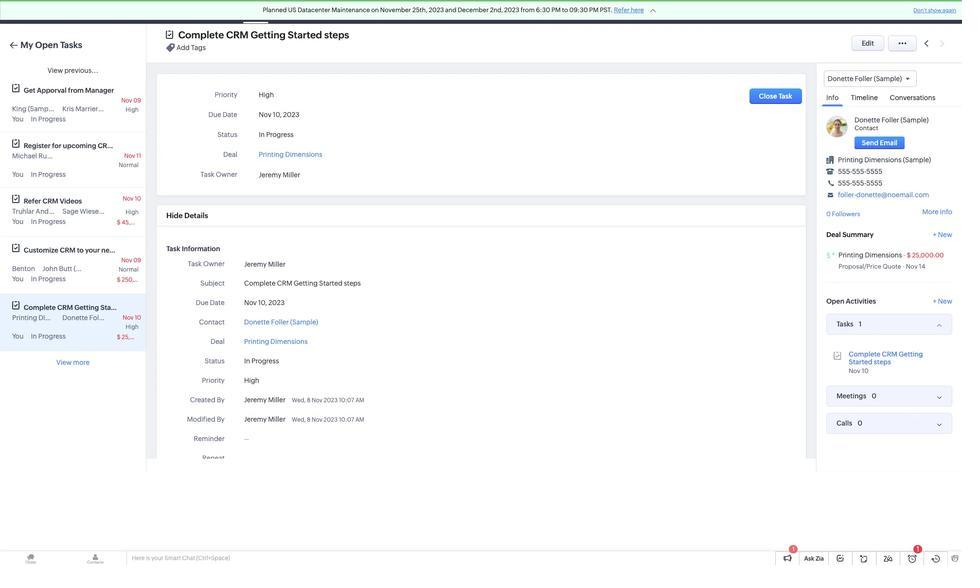 Task type: describe. For each thing, give the bounding box(es) containing it.
0 vertical spatial due date
[[208, 111, 237, 119]]

needs
[[101, 247, 121, 254]]

analytics link
[[388, 0, 433, 24]]

repeat
[[202, 455, 225, 463]]

in progress for get apporval from manager
[[31, 115, 66, 123]]

11
[[136, 153, 141, 160]]

10:07 for created by
[[339, 397, 354, 404]]

1 vertical spatial 10
[[135, 315, 141, 322]]

wed, for created by
[[292, 397, 306, 404]]

1 vertical spatial printing dimensions
[[12, 314, 76, 322]]

6:30
[[536, 6, 550, 14]]

zia
[[816, 556, 824, 563]]

0 vertical spatial to
[[562, 6, 568, 14]]

0 vertical spatial date
[[223, 111, 237, 119]]

09 inside customize crm to your needs nov 09
[[133, 257, 141, 264]]

printing inside the printing dimensions · $ 25,000.00 proposal/price quote · nov 14
[[839, 251, 864, 259]]

1 vertical spatial due date
[[196, 299, 225, 307]]

november
[[380, 6, 411, 14]]

don't
[[914, 7, 927, 13]]

kris marrier (sample)
[[62, 105, 128, 113]]

crm link
[[8, 7, 43, 17]]

deal summary
[[827, 231, 874, 239]]

register
[[24, 142, 51, 150]]

info inside info link
[[827, 94, 839, 102]]

0 horizontal spatial donette foller (sample)
[[62, 314, 136, 322]]

us
[[288, 6, 296, 14]]

sage wieser (sample)
[[62, 208, 131, 216]]

quote
[[883, 263, 901, 270]]

$ for customize crm to your needs
[[117, 277, 121, 284]]

planned
[[263, 6, 287, 14]]

you for customize
[[12, 275, 24, 283]]

complete crm getting started steps link
[[849, 351, 923, 366]]

(sample) inside "field"
[[874, 75, 902, 83]]

wed, for modified by
[[292, 417, 306, 424]]

0 vertical spatial ·
[[904, 252, 906, 259]]

contact inside donette foller (sample) contact
[[855, 125, 879, 132]]

1 horizontal spatial info
[[940, 208, 953, 216]]

in for customize crm to your needs
[[31, 275, 37, 283]]

upcoming
[[63, 142, 96, 150]]

2 horizontal spatial tasks
[[837, 321, 854, 328]]

1 vertical spatial your
[[151, 556, 163, 562]]

1 vertical spatial deal
[[827, 231, 841, 239]]

foller inside "link"
[[271, 319, 289, 326]]

followers
[[832, 211, 861, 218]]

in for get apporval from manager
[[31, 115, 37, 123]]

progress for customize crm to your needs
[[38, 275, 66, 283]]

michael
[[12, 152, 37, 160]]

created by
[[190, 397, 225, 404]]

1 vertical spatial owner
[[203, 260, 225, 268]]

0 vertical spatial due
[[208, 111, 221, 119]]

normal inside michael ruta (sample) normal
[[119, 162, 139, 169]]

in progress for register for upcoming crm webinars
[[31, 171, 66, 179]]

timeline link
[[846, 87, 883, 106]]

again
[[943, 7, 957, 13]]

1 horizontal spatial 1
[[859, 320, 862, 328]]

1 truhlar from the left
[[12, 208, 34, 216]]

(sample) inside donette foller (sample) contact
[[901, 116, 929, 124]]

crm inside customize crm to your needs nov 09
[[60, 247, 75, 254]]

1 vertical spatial complete crm getting started steps nov 10
[[849, 351, 923, 375]]

0 followers
[[827, 211, 861, 218]]

sales
[[524, 8, 540, 16]]

created
[[190, 397, 215, 404]]

+ new link
[[933, 231, 953, 244]]

printing dimensions · $ 25,000.00 proposal/price quote · nov 14
[[839, 251, 944, 270]]

analytics
[[396, 8, 425, 16]]

0 horizontal spatial 25,000.00
[[122, 334, 151, 341]]

printing for printing dimensions (sample) link
[[838, 156, 863, 164]]

tasks inside 'link'
[[247, 8, 264, 16]]

am for created by
[[355, 397, 364, 404]]

products
[[441, 8, 469, 16]]

dimensions for printing dimensions (sample) link
[[865, 156, 902, 164]]

nov inside customize crm to your needs nov 09
[[121, 257, 132, 264]]

smart
[[165, 556, 181, 562]]

ask
[[804, 556, 815, 563]]

refer here link
[[614, 6, 644, 14]]

michael ruta (sample) normal
[[12, 152, 139, 169]]

services link
[[571, 0, 614, 24]]

open activities
[[827, 298, 876, 305]]

printing dimensions (sample)
[[838, 156, 931, 164]]

benton
[[12, 265, 35, 273]]

chats image
[[0, 552, 61, 566]]

sales orders
[[524, 8, 563, 16]]

09:30
[[570, 6, 588, 14]]

0 vertical spatial nov 10, 2023
[[259, 111, 299, 119]]

you for get
[[12, 115, 24, 123]]

$ 25,000.00
[[117, 334, 151, 341]]

(sample) inside "link"
[[290, 319, 318, 326]]

john
[[42, 265, 58, 273]]

to inside customize crm to your needs nov 09
[[77, 247, 84, 254]]

0 vertical spatial complete crm getting started steps
[[178, 29, 349, 40]]

subject
[[200, 280, 225, 288]]

pst.
[[600, 6, 613, 14]]

3 you from the top
[[12, 218, 24, 226]]

ask zia
[[804, 556, 824, 563]]

and
[[36, 208, 49, 216]]

proposal/price
[[839, 263, 882, 270]]

0 vertical spatial priority
[[215, 91, 237, 99]]

250,000.00
[[122, 277, 155, 284]]

0 horizontal spatial complete crm getting started steps nov 10
[[24, 304, 143, 322]]

foller-
[[838, 191, 857, 199]]

signals image
[[835, 0, 853, 24]]

high for donette foller (sample)
[[126, 324, 139, 331]]

Donette Foller (Sample) field
[[824, 71, 917, 87]]

by for modified by
[[217, 416, 225, 424]]

1 vertical spatial 10,
[[258, 299, 267, 307]]

progress for register for upcoming crm webinars
[[38, 171, 66, 179]]

1 vertical spatial date
[[210, 299, 225, 307]]

timeline
[[851, 94, 878, 102]]

2 vertical spatial printing dimensions link
[[244, 337, 308, 347]]

calls link
[[317, 0, 348, 24]]

register for upcoming crm webinars nov 11
[[24, 142, 145, 160]]

2 5555 from the top
[[867, 180, 883, 187]]

09 inside get apporval from manager nov 09
[[133, 97, 141, 104]]

1 vertical spatial complete crm getting started steps
[[244, 280, 361, 288]]

in progress for complete crm getting started steps
[[31, 333, 66, 341]]

videos
[[60, 198, 82, 205]]

am for modified by
[[355, 417, 364, 424]]

orders
[[542, 8, 563, 16]]

you for register
[[12, 171, 24, 179]]

contacts image
[[65, 552, 126, 566]]

0 vertical spatial open
[[35, 40, 58, 50]]

45,000.00
[[122, 219, 151, 226]]

1 horizontal spatial calls
[[837, 420, 853, 428]]

task left information
[[166, 245, 180, 253]]

2 normal from the top
[[119, 267, 139, 273]]

datacenter
[[298, 6, 330, 14]]

previous record image
[[924, 40, 929, 46]]

view more
[[56, 359, 90, 367]]

show
[[928, 7, 942, 13]]

donette@noemail.com
[[857, 191, 929, 199]]

customize crm to your needs nov 09
[[24, 247, 141, 264]]

8 for created by
[[307, 397, 311, 404]]

is
[[146, 556, 150, 562]]

projects link
[[614, 0, 655, 24]]

in for complete crm getting started steps
[[31, 333, 37, 341]]

hide details link
[[166, 212, 208, 220]]

dimensions inside the printing dimensions · $ 25,000.00 proposal/price quote · nov 14
[[865, 251, 902, 259]]

dimensions for top printing dimensions link
[[285, 151, 322, 159]]

information
[[182, 245, 220, 253]]

2 vertical spatial printing dimensions
[[244, 338, 308, 346]]

1 horizontal spatial donette foller (sample) link
[[855, 116, 929, 124]]

webinars
[[115, 142, 145, 150]]

reminder
[[194, 435, 225, 443]]

marketplace element
[[873, 0, 893, 24]]

1 horizontal spatial meetings
[[837, 393, 867, 400]]

edit button
[[852, 36, 885, 51]]

more
[[923, 208, 939, 216]]

view previous...
[[48, 67, 98, 74]]

8 for modified by
[[307, 417, 311, 424]]

close task
[[759, 92, 793, 100]]

0 vertical spatial status
[[217, 131, 237, 139]]

2 vertical spatial 10
[[862, 368, 869, 375]]

services
[[579, 8, 606, 16]]

1 555-555-5555 from the top
[[838, 168, 883, 176]]

progress for refer crm videos
[[38, 218, 66, 226]]

attys
[[74, 208, 90, 216]]

reports
[[356, 8, 381, 16]]

here is your smart chat (ctrl+space)
[[132, 556, 230, 562]]

don't show again
[[914, 7, 957, 13]]

0 vertical spatial meetings
[[280, 8, 309, 16]]

$ inside the printing dimensions · $ 25,000.00 proposal/price quote · nov 14
[[907, 252, 911, 259]]

projects
[[621, 8, 647, 16]]

apporval
[[37, 87, 67, 94]]

1 5555 from the top
[[867, 168, 883, 176]]

quotes link
[[477, 0, 516, 24]]

printing for bottom printing dimensions link
[[244, 338, 269, 346]]

summary
[[843, 231, 874, 239]]

conversations
[[890, 94, 936, 102]]

wed, 8 nov 2023 10:07 am for modified by
[[292, 417, 364, 424]]



Task type: vqa. For each thing, say whether or not it's contained in the screenshot.
'Tasks' to the middle
yes



Task type: locate. For each thing, give the bounding box(es) containing it.
donette foller (sample)
[[828, 75, 902, 83], [62, 314, 136, 322], [244, 319, 318, 326]]

1 normal from the top
[[119, 162, 139, 169]]

donette foller (sample) inside "field"
[[828, 75, 902, 83]]

1 horizontal spatial 0
[[858, 420, 863, 427]]

open right my
[[35, 40, 58, 50]]

tasks link
[[239, 0, 272, 24]]

0 horizontal spatial tasks
[[60, 40, 82, 50]]

0 horizontal spatial 10,
[[258, 299, 267, 307]]

ruta
[[38, 152, 53, 160]]

2 horizontal spatial 1
[[917, 546, 919, 554]]

tasks up view previous...
[[60, 40, 82, 50]]

0 horizontal spatial 1
[[793, 547, 795, 553]]

planned us datacenter maintenance on november 25th, 2023 and december 2nd, 2023 from 6:30 pm to 09:30 pm pst. refer here
[[263, 6, 644, 14]]

1 horizontal spatial tasks
[[247, 8, 264, 16]]

1 vertical spatial new
[[938, 298, 953, 305]]

task owner up details at the top left of page
[[200, 171, 237, 179]]

1 am from the top
[[355, 397, 364, 404]]

maintenance
[[332, 6, 370, 14]]

wed, 8 nov 2023 10:07 am for created by
[[292, 397, 364, 404]]

1 wed, from the top
[[292, 397, 306, 404]]

0 vertical spatial 5555
[[867, 168, 883, 176]]

nov inside get apporval from manager nov 09
[[121, 97, 132, 104]]

you for complete
[[12, 333, 24, 341]]

0 vertical spatial task owner
[[200, 171, 237, 179]]

2023
[[429, 6, 444, 14], [504, 6, 520, 14], [283, 111, 299, 119], [268, 299, 285, 307], [324, 397, 338, 404], [324, 417, 338, 424]]

1 vertical spatial task owner
[[188, 260, 225, 268]]

foller inside donette foller (sample) contact
[[882, 116, 899, 124]]

normal down 11
[[119, 162, 139, 169]]

pm right 6:30
[[552, 6, 561, 14]]

1 vertical spatial due
[[196, 299, 209, 307]]

2 vertical spatial tasks
[[837, 321, 854, 328]]

0 horizontal spatial 0
[[827, 211, 831, 218]]

complete crm getting started steps
[[178, 29, 349, 40], [244, 280, 361, 288]]

conversations link
[[885, 87, 941, 106]]

profile image
[[919, 4, 934, 20]]

1 horizontal spatial donette foller (sample)
[[244, 319, 318, 326]]

(sample) inside michael ruta (sample) normal
[[54, 152, 82, 160]]

open left activities
[[827, 298, 845, 305]]

1 horizontal spatial from
[[521, 6, 535, 14]]

king (sample)
[[12, 105, 56, 113]]

from inside get apporval from manager nov 09
[[68, 87, 84, 94]]

1 vertical spatial priority
[[202, 377, 225, 385]]

1
[[859, 320, 862, 328], [917, 546, 919, 554], [793, 547, 795, 553]]

close task link
[[750, 89, 802, 104]]

0 vertical spatial calls
[[325, 8, 340, 16]]

0 vertical spatial by
[[217, 397, 225, 404]]

1 vertical spatial 0
[[872, 392, 877, 400]]

0 vertical spatial 10,
[[273, 111, 282, 119]]

your left needs
[[85, 247, 100, 254]]

customize
[[24, 247, 58, 254]]

2 + from the top
[[933, 298, 937, 305]]

10 up 45,000.00 on the left of page
[[135, 196, 141, 202]]

king
[[12, 105, 27, 113]]

1 vertical spatial from
[[68, 87, 84, 94]]

0 horizontal spatial meetings
[[280, 8, 309, 16]]

2 wed, 8 nov 2023 10:07 am from the top
[[292, 417, 364, 424]]

complete crm getting started steps nov 10
[[24, 304, 143, 322], [849, 351, 923, 375]]

to left 09:30
[[562, 6, 568, 14]]

quotes
[[485, 8, 508, 16]]

$ for complete crm getting started steps
[[117, 334, 121, 341]]

foller
[[855, 75, 873, 83], [882, 116, 899, 124], [89, 314, 107, 322], [271, 319, 289, 326]]

nov
[[121, 97, 132, 104], [259, 111, 271, 119], [124, 153, 135, 160], [123, 196, 134, 202], [121, 257, 132, 264], [906, 263, 918, 270], [244, 299, 257, 307], [123, 315, 134, 322], [849, 368, 861, 375], [312, 397, 323, 404], [312, 417, 323, 424]]

5555 up foller-donette@noemail.com
[[867, 180, 883, 187]]

2 555-555-5555 from the top
[[838, 180, 883, 187]]

1 you from the top
[[12, 115, 24, 123]]

high for sage wieser (sample)
[[126, 209, 139, 216]]

0 for calls
[[858, 420, 863, 427]]

my open tasks
[[20, 40, 82, 50]]

$ for refer crm videos
[[117, 219, 121, 226]]

1 vertical spatial printing dimensions link
[[839, 251, 902, 259]]

printing
[[259, 151, 284, 159], [838, 156, 863, 164], [839, 251, 864, 259], [12, 314, 37, 322], [244, 338, 269, 346]]

profile element
[[913, 0, 940, 24]]

25,000.00 inside the printing dimensions · $ 25,000.00 proposal/price quote · nov 14
[[912, 252, 944, 259]]

refer right pst.
[[614, 6, 630, 14]]

0 vertical spatial owner
[[216, 171, 237, 179]]

crm
[[23, 7, 43, 17], [226, 29, 249, 40], [98, 142, 113, 150], [43, 198, 58, 205], [60, 247, 75, 254], [277, 280, 292, 288], [57, 304, 73, 312], [882, 351, 898, 358]]

pm
[[552, 6, 561, 14], [589, 6, 599, 14]]

calls
[[325, 8, 340, 16], [837, 420, 853, 428]]

by right modified
[[217, 416, 225, 424]]

refer crm videos
[[24, 198, 82, 205]]

create menu image
[[791, 0, 815, 24]]

0 vertical spatial contact
[[855, 125, 879, 132]]

here
[[132, 556, 145, 562]]

search image
[[815, 0, 835, 24]]

·
[[904, 252, 906, 259], [903, 263, 905, 270]]

sage
[[62, 208, 78, 216]]

foller-donette@noemail.com link
[[838, 191, 929, 199]]

trial
[[765, 4, 777, 12]]

modified
[[187, 416, 215, 424]]

1 horizontal spatial pm
[[589, 6, 599, 14]]

1 horizontal spatial refer
[[614, 6, 630, 14]]

activities
[[846, 298, 876, 305]]

hide details
[[166, 212, 208, 220]]

0 vertical spatial refer
[[614, 6, 630, 14]]

0 horizontal spatial to
[[77, 247, 84, 254]]

view for view more
[[56, 359, 72, 367]]

09 up the webinars
[[133, 97, 141, 104]]

1 vertical spatial ·
[[903, 263, 905, 270]]

1 horizontal spatial truhlar
[[50, 208, 72, 216]]

0 vertical spatial wed, 8 nov 2023 10:07 am
[[292, 397, 364, 404]]

1 vertical spatial wed,
[[292, 417, 306, 424]]

5555 down printing dimensions (sample) link
[[867, 168, 883, 176]]

donette inside "link"
[[244, 319, 270, 326]]

nov inside the printing dimensions · $ 25,000.00 proposal/price quote · nov 14
[[906, 263, 918, 270]]

0 vertical spatial 10
[[135, 196, 141, 202]]

meetings link
[[272, 0, 317, 24]]

1 8 from the top
[[307, 397, 311, 404]]

1 horizontal spatial 10,
[[273, 111, 282, 119]]

jeremy
[[259, 171, 281, 179], [244, 261, 267, 268], [244, 397, 267, 404], [244, 416, 267, 424]]

task down task information
[[188, 260, 202, 268]]

in progress for customize crm to your needs
[[31, 275, 66, 283]]

my
[[20, 40, 33, 50]]

pm left pst.
[[589, 6, 599, 14]]

by right created
[[217, 397, 225, 404]]

0 vertical spatial 0
[[827, 211, 831, 218]]

truhlar and truhlar attys
[[12, 208, 90, 216]]

from up kris on the left of the page
[[68, 87, 84, 94]]

1 new from the top
[[938, 231, 953, 239]]

your right is
[[151, 556, 163, 562]]

10 up $ 25,000.00
[[135, 315, 141, 322]]

products link
[[433, 0, 477, 24]]

normal up $ 250,000.00
[[119, 267, 139, 273]]

0 vertical spatial 10:07
[[339, 397, 354, 404]]

0 vertical spatial 555-555-5555
[[838, 168, 883, 176]]

0 vertical spatial tasks
[[247, 8, 264, 16]]

for
[[52, 142, 61, 150]]

chat
[[182, 556, 195, 562]]

refer
[[614, 6, 630, 14], [24, 198, 41, 205]]

2 am from the top
[[355, 417, 364, 424]]

1 vertical spatial info
[[940, 208, 953, 216]]

0 vertical spatial am
[[355, 397, 364, 404]]

2 10:07 from the top
[[339, 417, 354, 424]]

task owner down information
[[188, 260, 225, 268]]

donette inside "field"
[[828, 75, 854, 83]]

1 vertical spatial calls
[[837, 420, 853, 428]]

0 vertical spatial printing dimensions link
[[259, 148, 322, 159]]

truhlar down refer crm videos
[[50, 208, 72, 216]]

0 vertical spatial wed,
[[292, 397, 306, 404]]

in for refer crm videos
[[31, 218, 37, 226]]

truhlar left and
[[12, 208, 34, 216]]

here
[[631, 6, 644, 14]]

1 pm from the left
[[552, 6, 561, 14]]

0 vertical spatial normal
[[119, 162, 139, 169]]

owner
[[216, 171, 237, 179], [203, 260, 225, 268]]

dimensions for bottom printing dimensions link
[[271, 338, 308, 346]]

date
[[223, 111, 237, 119], [210, 299, 225, 307]]

from left 6:30
[[521, 6, 535, 14]]

1 vertical spatial meetings
[[837, 393, 867, 400]]

edit
[[862, 39, 874, 47]]

tasks left us
[[247, 8, 264, 16]]

25th,
[[412, 6, 428, 14]]

1 + from the top
[[933, 231, 937, 239]]

donette foller (sample) contact
[[855, 116, 929, 132]]

from
[[521, 6, 535, 14], [68, 87, 84, 94]]

view left more
[[56, 359, 72, 367]]

details
[[184, 212, 208, 220]]

view for view previous...
[[48, 67, 63, 74]]

1 vertical spatial wed, 8 nov 2023 10:07 am
[[292, 417, 364, 424]]

progress for get apporval from manager
[[38, 115, 66, 123]]

09 up 250,000.00
[[133, 257, 141, 264]]

2 horizontal spatial donette foller (sample)
[[828, 75, 902, 83]]

10:07 for modified by
[[339, 417, 354, 424]]

2 truhlar from the left
[[50, 208, 72, 216]]

1 vertical spatial open
[[827, 298, 845, 305]]

get
[[24, 87, 35, 94]]

0 horizontal spatial pm
[[552, 6, 561, 14]]

$ 45,000.00
[[117, 219, 151, 226]]

foller inside "field"
[[855, 75, 873, 83]]

contact down timeline
[[855, 125, 879, 132]]

high for kris marrier (sample)
[[126, 107, 139, 113]]

0 horizontal spatial refer
[[24, 198, 41, 205]]

next record image
[[940, 40, 947, 46]]

2 you from the top
[[12, 171, 24, 179]]

1 vertical spatial contact
[[199, 319, 225, 326]]

2 wed, from the top
[[292, 417, 306, 424]]

0 vertical spatial deal
[[223, 151, 237, 159]]

1 09 from the top
[[133, 97, 141, 104]]

meetings
[[280, 8, 309, 16], [837, 393, 867, 400]]

1 vertical spatial view
[[56, 359, 72, 367]]

1 vertical spatial status
[[205, 358, 225, 365]]

modified by
[[187, 416, 225, 424]]

None button
[[855, 137, 905, 149]]

0 vertical spatial complete crm getting started steps nov 10
[[24, 304, 143, 322]]

in progress for refer crm videos
[[31, 218, 66, 226]]

nov inside register for upcoming crm webinars nov 11
[[124, 153, 135, 160]]

555-555-5555
[[838, 168, 883, 176], [838, 180, 883, 187]]

steps
[[324, 29, 349, 40], [344, 280, 361, 288], [126, 304, 143, 312], [874, 358, 891, 366]]

0 horizontal spatial info
[[827, 94, 839, 102]]

0 for meetings
[[872, 392, 877, 400]]

$ 250,000.00
[[117, 277, 155, 284]]

2 by from the top
[[217, 416, 225, 424]]

2 + new from the top
[[933, 298, 953, 305]]

1 vertical spatial normal
[[119, 267, 139, 273]]

1 by from the top
[[217, 397, 225, 404]]

4 you from the top
[[12, 275, 24, 283]]

0 vertical spatial donette foller (sample) link
[[855, 116, 929, 124]]

1 horizontal spatial your
[[151, 556, 163, 562]]

your inside customize crm to your needs nov 09
[[85, 247, 100, 254]]

by
[[217, 397, 225, 404], [217, 416, 225, 424]]

1 wed, 8 nov 2023 10:07 am from the top
[[292, 397, 364, 404]]

donette inside donette foller (sample) contact
[[855, 116, 880, 124]]

and
[[445, 6, 457, 14]]

1 vertical spatial +
[[933, 298, 937, 305]]

0 vertical spatial + new
[[933, 231, 953, 239]]

to up the john butt (sample)
[[77, 247, 84, 254]]

1 10:07 from the top
[[339, 397, 354, 404]]

8
[[307, 397, 311, 404], [307, 417, 311, 424]]

1 vertical spatial tasks
[[60, 40, 82, 50]]

0 horizontal spatial from
[[68, 87, 84, 94]]

crm inside register for upcoming crm webinars nov 11
[[98, 142, 113, 150]]

info link
[[822, 87, 844, 107]]

more info
[[923, 208, 953, 216]]

0 vertical spatial printing dimensions
[[259, 151, 322, 159]]

info left timeline
[[827, 94, 839, 102]]

upgrade
[[741, 12, 769, 19]]

5 you from the top
[[12, 333, 24, 341]]

task up details at the top left of page
[[200, 171, 215, 179]]

view up apporval
[[48, 67, 63, 74]]

contact down subject
[[199, 319, 225, 326]]

0 vertical spatial from
[[521, 6, 535, 14]]

miller
[[283, 171, 300, 179], [268, 261, 286, 268], [268, 397, 286, 404], [268, 416, 286, 424]]

0 horizontal spatial donette foller (sample) link
[[244, 318, 318, 328]]

1 + new from the top
[[933, 231, 953, 239]]

1 vertical spatial donette foller (sample) link
[[244, 318, 318, 328]]

deal for bottom printing dimensions link
[[211, 338, 225, 346]]

december
[[458, 6, 489, 14]]

1 horizontal spatial open
[[827, 298, 845, 305]]

in progress
[[31, 115, 66, 123], [259, 131, 294, 139], [31, 171, 66, 179], [31, 218, 66, 226], [31, 275, 66, 283], [31, 333, 66, 341], [244, 358, 279, 365]]

close
[[759, 92, 777, 100]]

task information
[[166, 245, 220, 253]]

2 8 from the top
[[307, 417, 311, 424]]

deal for top printing dimensions link
[[223, 151, 237, 159]]

printing for top printing dimensions link
[[259, 151, 284, 159]]

setup element
[[893, 0, 913, 24]]

1 vertical spatial 10:07
[[339, 417, 354, 424]]

info
[[827, 94, 839, 102], [940, 208, 953, 216]]

10 down complete crm getting started steps link
[[862, 368, 869, 375]]

2 pm from the left
[[589, 6, 599, 14]]

1 horizontal spatial to
[[562, 6, 568, 14]]

(sample)
[[874, 75, 902, 83], [28, 105, 56, 113], [100, 105, 128, 113], [901, 116, 929, 124], [54, 152, 82, 160], [903, 156, 931, 164], [103, 208, 131, 216], [74, 265, 102, 273], [108, 314, 136, 322], [290, 319, 318, 326]]

1 vertical spatial 8
[[307, 417, 311, 424]]

don't show again link
[[914, 7, 957, 13]]

1 vertical spatial nov 10, 2023
[[244, 299, 285, 307]]

task right close
[[779, 92, 793, 100]]

1 vertical spatial am
[[355, 417, 364, 424]]

+
[[933, 231, 937, 239], [933, 298, 937, 305]]

foller-donette@noemail.com
[[838, 191, 929, 199]]

0 vertical spatial view
[[48, 67, 63, 74]]

0 horizontal spatial your
[[85, 247, 100, 254]]

tasks down open activities
[[837, 321, 854, 328]]

1 vertical spatial 5555
[[867, 180, 883, 187]]

by for created by
[[217, 397, 225, 404]]

2 new from the top
[[938, 298, 953, 305]]

0 vertical spatial new
[[938, 231, 953, 239]]

previous...
[[64, 67, 98, 74]]

0 vertical spatial 8
[[307, 397, 311, 404]]

refer up and
[[24, 198, 41, 205]]

info right more
[[940, 208, 953, 216]]

in for register for upcoming crm webinars
[[31, 171, 37, 179]]

0 vertical spatial info
[[827, 94, 839, 102]]

2 09 from the top
[[133, 257, 141, 264]]

0 vertical spatial 25,000.00
[[912, 252, 944, 259]]

status
[[217, 131, 237, 139], [205, 358, 225, 365]]

add tags
[[177, 44, 206, 52]]

0 horizontal spatial open
[[35, 40, 58, 50]]

progress for complete crm getting started steps
[[38, 333, 66, 341]]



